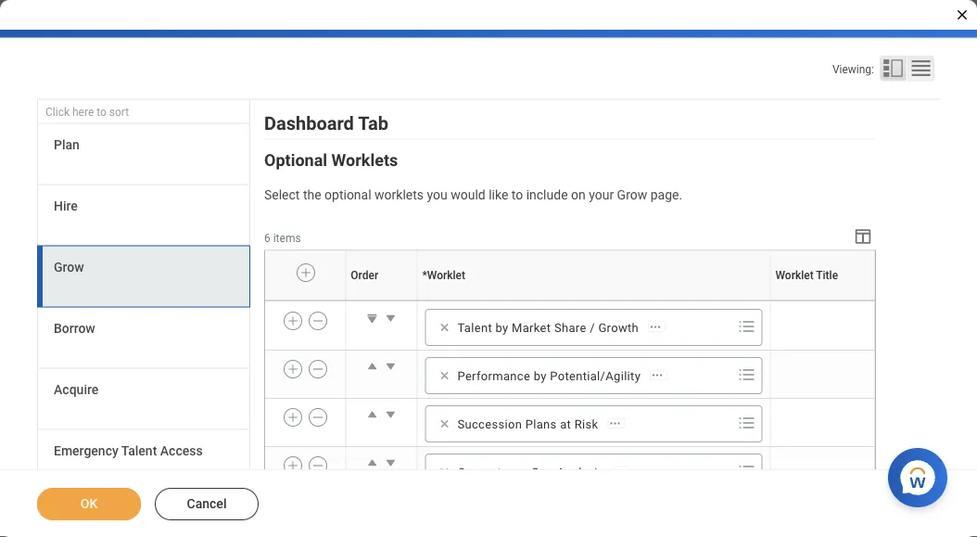 Task type: describe. For each thing, give the bounding box(es) containing it.
by for performance
[[534, 369, 547, 383]]

analysis
[[557, 465, 605, 479]]

the
[[303, 187, 322, 203]]

performance
[[458, 369, 531, 383]]

minus image for succession
[[312, 409, 325, 426]]

minus image
[[312, 361, 325, 378]]

talent by market share / growth element
[[458, 319, 639, 336]]

to inside click here to sort popup button
[[97, 106, 107, 119]]

prompts image for competency gap analysis
[[736, 460, 758, 482]]

optional worklets button
[[264, 151, 398, 170]]

tab
[[358, 113, 389, 135]]

navigation pane region
[[37, 100, 251, 497]]

click
[[45, 106, 70, 119]]

caret up image for performance
[[363, 357, 382, 376]]

talent by market share / growth, press delete to clear value. option
[[432, 316, 672, 339]]

competency gap analysis
[[458, 465, 605, 479]]

emergency talent access
[[54, 444, 203, 459]]

gap
[[532, 465, 554, 479]]

/
[[590, 320, 596, 334]]

2 caret up image from the top
[[363, 405, 382, 424]]

include
[[527, 187, 568, 203]]

6 items
[[264, 232, 301, 245]]

row element containing order
[[265, 251, 880, 301]]

talent by market share / growth
[[458, 320, 639, 334]]

worklets
[[375, 187, 424, 203]]

viewing: option group
[[833, 56, 941, 85]]

you
[[427, 187, 448, 203]]

emergency
[[54, 444, 119, 459]]

row element containing competency gap analysis
[[265, 447, 875, 495]]

acquire
[[54, 382, 99, 398]]

optional worklets
[[264, 151, 398, 170]]

click here to sort button
[[37, 100, 251, 124]]

at
[[561, 417, 572, 431]]

Toggle to Grid view radio
[[908, 56, 935, 82]]

dashboard tab
[[264, 113, 389, 135]]

6
[[264, 232, 271, 245]]

viewing:
[[833, 63, 875, 76]]

row element containing talent by market share / growth
[[265, 302, 875, 350]]

caret up image for competency
[[363, 454, 382, 472]]

performance by potential/agility element
[[458, 367, 641, 384]]

risk
[[575, 417, 599, 431]]

page.
[[651, 187, 683, 203]]

plus image for talent by market share / growth
[[287, 313, 300, 329]]

related actions image for performance by potential/agility
[[651, 369, 664, 382]]

workday assistant region
[[889, 441, 956, 508]]

succession
[[458, 417, 523, 431]]

order column header
[[346, 301, 417, 302]]

on
[[572, 187, 586, 203]]

select the optional worklets you would like to include on your grow page.
[[264, 187, 683, 203]]

worklet down worklet title
[[821, 301, 824, 302]]

worklets
[[332, 151, 398, 170]]

select
[[264, 187, 300, 203]]

0 vertical spatial plus image
[[300, 265, 313, 281]]

3 minus image from the top
[[312, 457, 325, 474]]

optional
[[264, 151, 328, 170]]

performance by potential/agility, press delete to clear value. option
[[432, 365, 674, 387]]

list box inside dashboard tab dialog
[[37, 124, 251, 492]]

click here to sort
[[45, 106, 129, 119]]

plan
[[54, 137, 80, 153]]

plus image for performance by potential/agility
[[287, 361, 300, 378]]

dashboard
[[264, 113, 354, 135]]

to inside "optional worklets" group
[[512, 187, 523, 203]]

competency
[[458, 465, 528, 479]]

related actions image for succession plans at risk
[[609, 417, 622, 430]]

ok
[[80, 496, 98, 512]]

prompts image for performance by potential/agility
[[736, 364, 758, 386]]

* worklet
[[423, 269, 466, 282]]



Task type: locate. For each thing, give the bounding box(es) containing it.
worklet column header
[[417, 301, 771, 302]]

grow inside "optional worklets" group
[[618, 187, 648, 203]]

talent left access
[[121, 444, 157, 459]]

potential/agility
[[550, 369, 641, 383]]

1 minus image from the top
[[312, 313, 325, 329]]

0 vertical spatial caret down image
[[382, 309, 400, 327]]

1 vertical spatial order
[[381, 301, 383, 302]]

plans
[[526, 417, 557, 431]]

1 caret down image from the top
[[382, 357, 400, 376]]

related actions image right growth
[[650, 321, 663, 334]]

borrow
[[54, 321, 95, 336]]

by left market
[[496, 320, 509, 334]]

grow inside navigation pane region
[[54, 260, 84, 275]]

caret down image for the caret up image for competency
[[382, 454, 400, 472]]

x small image inside talent by market share / growth, press delete to clear value. option
[[436, 318, 454, 337]]

here
[[72, 106, 94, 119]]

grow
[[618, 187, 648, 203], [54, 260, 84, 275]]

1 vertical spatial caret up image
[[363, 405, 382, 424]]

order
[[351, 269, 379, 282], [381, 301, 383, 302]]

performance by potential/agility
[[458, 369, 641, 383]]

2 x small image from the top
[[436, 366, 454, 385]]

talent inside option
[[458, 320, 493, 334]]

5 row element from the top
[[265, 447, 875, 495]]

succession plans at risk element
[[458, 416, 599, 432]]

plus image
[[300, 265, 313, 281], [287, 361, 300, 378], [287, 457, 300, 474]]

cancel
[[187, 496, 227, 512]]

0 vertical spatial caret down image
[[382, 357, 400, 376]]

title up worklet title column header
[[817, 269, 839, 282]]

x small image down the '* worklet'
[[436, 318, 454, 337]]

would
[[451, 187, 486, 203]]

worklet up worklet title column header
[[776, 269, 814, 282]]

0 vertical spatial talent
[[458, 320, 493, 334]]

by
[[496, 320, 509, 334], [534, 369, 547, 383]]

row element
[[265, 251, 880, 301], [265, 302, 875, 350], [265, 350, 875, 398], [265, 398, 875, 447], [265, 447, 875, 495]]

1 horizontal spatial talent
[[458, 320, 493, 334]]

1 prompts image from the top
[[736, 315, 758, 338]]

1 vertical spatial related actions image
[[651, 369, 664, 382]]

0 horizontal spatial by
[[496, 320, 509, 334]]

order for order
[[351, 269, 379, 282]]

grow right your
[[618, 187, 648, 203]]

order worklet worklet title
[[381, 301, 826, 302]]

talent up performance
[[458, 320, 493, 334]]

related actions image for talent by market share / growth
[[650, 321, 663, 334]]

0 vertical spatial by
[[496, 320, 509, 334]]

list box
[[37, 124, 251, 492]]

your
[[589, 187, 614, 203]]

1 vertical spatial caret down image
[[382, 454, 400, 472]]

by right performance
[[534, 369, 547, 383]]

competency gap analysis element
[[458, 464, 605, 481]]

0 vertical spatial caret up image
[[363, 357, 382, 376]]

4 row element from the top
[[265, 398, 875, 447]]

3 row element from the top
[[265, 350, 875, 398]]

related actions image
[[615, 466, 628, 479]]

related actions image right potential/agility
[[651, 369, 664, 382]]

1 vertical spatial caret down image
[[382, 405, 400, 424]]

hire
[[54, 199, 78, 214]]

x small image
[[436, 318, 454, 337], [436, 366, 454, 385], [436, 415, 454, 433]]

title down worklet title
[[824, 301, 826, 302]]

growth
[[599, 320, 639, 334]]

minus image for talent
[[312, 313, 325, 329]]

caret down image
[[382, 357, 400, 376], [382, 405, 400, 424]]

0 horizontal spatial to
[[97, 106, 107, 119]]

0 vertical spatial grow
[[618, 187, 648, 203]]

click to view/edit grid preferences image
[[854, 226, 874, 247]]

2 minus image from the top
[[312, 409, 325, 426]]

dashboard tab dialog
[[0, 0, 978, 537]]

caret down image down order column header
[[382, 309, 400, 327]]

prompts image
[[736, 315, 758, 338], [736, 412, 758, 434]]

list box containing plan
[[37, 124, 251, 492]]

optional worklets group
[[264, 149, 880, 537]]

optional
[[325, 187, 372, 203]]

1 vertical spatial plus image
[[287, 409, 300, 426]]

worklet
[[428, 269, 466, 282], [776, 269, 814, 282], [593, 301, 596, 302], [821, 301, 824, 302]]

to
[[97, 106, 107, 119], [512, 187, 523, 203]]

1 vertical spatial by
[[534, 369, 547, 383]]

order up order column header
[[351, 269, 379, 282]]

2 vertical spatial x small image
[[436, 415, 454, 433]]

2 caret down image from the top
[[382, 405, 400, 424]]

1 caret up image from the top
[[363, 357, 382, 376]]

caret down image for caret bottom image at left bottom
[[382, 309, 400, 327]]

1 row element from the top
[[265, 251, 880, 301]]

sort
[[109, 106, 129, 119]]

1 vertical spatial prompts image
[[736, 460, 758, 482]]

like
[[489, 187, 509, 203]]

0 vertical spatial x small image
[[436, 318, 454, 337]]

x small image for talent by market share / growth
[[436, 318, 454, 337]]

1 x small image from the top
[[436, 318, 454, 337]]

1 vertical spatial prompts image
[[736, 412, 758, 434]]

plus image
[[287, 313, 300, 329], [287, 409, 300, 426]]

prompts image
[[736, 364, 758, 386], [736, 460, 758, 482]]

0 vertical spatial order
[[351, 269, 379, 282]]

3 x small image from the top
[[436, 415, 454, 433]]

x small image inside succession plans at risk, press delete to clear value. 'option'
[[436, 415, 454, 433]]

x small image
[[436, 463, 454, 481]]

0 vertical spatial minus image
[[312, 313, 325, 329]]

1 vertical spatial plus image
[[287, 361, 300, 378]]

order up caret bottom image at left bottom
[[381, 301, 383, 302]]

0 horizontal spatial order
[[351, 269, 379, 282]]

2 vertical spatial caret up image
[[363, 454, 382, 472]]

market
[[512, 320, 551, 334]]

caret down image
[[382, 309, 400, 327], [382, 454, 400, 472]]

prompts image for succession plans at risk
[[736, 412, 758, 434]]

2 prompts image from the top
[[736, 412, 758, 434]]

1 vertical spatial title
[[824, 301, 826, 302]]

title
[[817, 269, 839, 282], [824, 301, 826, 302]]

related actions image right risk
[[609, 417, 622, 430]]

worklet down you
[[428, 269, 466, 282]]

share
[[555, 320, 587, 334]]

close configure worklets image
[[956, 7, 971, 22]]

plus image for succession plans at risk
[[287, 409, 300, 426]]

0 vertical spatial plus image
[[287, 313, 300, 329]]

to right like
[[512, 187, 523, 203]]

0 vertical spatial prompts image
[[736, 364, 758, 386]]

minus image
[[312, 313, 325, 329], [312, 409, 325, 426], [312, 457, 325, 474]]

0 vertical spatial title
[[817, 269, 839, 282]]

x small image inside performance by potential/agility, press delete to clear value. option
[[436, 366, 454, 385]]

1 horizontal spatial to
[[512, 187, 523, 203]]

2 vertical spatial plus image
[[287, 457, 300, 474]]

plus image for competency gap analysis
[[287, 457, 300, 474]]

caret up image
[[363, 357, 382, 376], [363, 405, 382, 424], [363, 454, 382, 472]]

2 plus image from the top
[[287, 409, 300, 426]]

2 caret down image from the top
[[382, 454, 400, 472]]

talent inside navigation pane region
[[121, 444, 157, 459]]

0 horizontal spatial grow
[[54, 260, 84, 275]]

2 vertical spatial minus image
[[312, 457, 325, 474]]

2 row element from the top
[[265, 302, 875, 350]]

1 horizontal spatial by
[[534, 369, 547, 383]]

1 prompts image from the top
[[736, 364, 758, 386]]

0 horizontal spatial talent
[[121, 444, 157, 459]]

0 vertical spatial to
[[97, 106, 107, 119]]

worklet up /
[[593, 301, 596, 302]]

access
[[160, 444, 203, 459]]

ok button
[[37, 488, 141, 521]]

to left sort
[[97, 106, 107, 119]]

worklet title
[[776, 269, 839, 282]]

1 vertical spatial minus image
[[312, 409, 325, 426]]

1 vertical spatial talent
[[121, 444, 157, 459]]

0 vertical spatial prompts image
[[736, 315, 758, 338]]

x small image for succession plans at risk
[[436, 415, 454, 433]]

1 horizontal spatial order
[[381, 301, 383, 302]]

3 caret up image from the top
[[363, 454, 382, 472]]

*
[[423, 269, 428, 282]]

x small image left performance
[[436, 366, 454, 385]]

cancel button
[[155, 488, 259, 521]]

by for talent
[[496, 320, 509, 334]]

x small image left succession
[[436, 415, 454, 433]]

row element containing succession plans at risk
[[265, 398, 875, 447]]

1 horizontal spatial grow
[[618, 187, 648, 203]]

2 vertical spatial related actions image
[[609, 417, 622, 430]]

items
[[273, 232, 301, 245]]

order for order worklet worklet title
[[381, 301, 383, 302]]

1 vertical spatial to
[[512, 187, 523, 203]]

0 vertical spatial related actions image
[[650, 321, 663, 334]]

succession plans at risk
[[458, 417, 599, 431]]

row element containing performance by potential/agility
[[265, 350, 875, 398]]

1 plus image from the top
[[287, 313, 300, 329]]

1 vertical spatial x small image
[[436, 366, 454, 385]]

prompts image for talent by market share / growth
[[736, 315, 758, 338]]

2 prompts image from the top
[[736, 460, 758, 482]]

grow down the "hire" on the top left of page
[[54, 260, 84, 275]]

talent
[[458, 320, 493, 334], [121, 444, 157, 459]]

caret bottom image
[[363, 309, 382, 327]]

related actions image
[[650, 321, 663, 334], [651, 369, 664, 382], [609, 417, 622, 430]]

worklet title column header
[[771, 301, 875, 302]]

competency gap analysis, press delete to clear value. option
[[432, 461, 637, 483]]

Toggle to List Detail view radio
[[881, 56, 907, 82]]

caret down image left x small image
[[382, 454, 400, 472]]

x small image for performance by potential/agility
[[436, 366, 454, 385]]

1 caret down image from the top
[[382, 309, 400, 327]]

succession plans at risk, press delete to clear value. option
[[432, 413, 631, 435]]

1 vertical spatial grow
[[54, 260, 84, 275]]



Task type: vqa. For each thing, say whether or not it's contained in the screenshot.
THE "DASHBOARD TAB" DIALOG
yes



